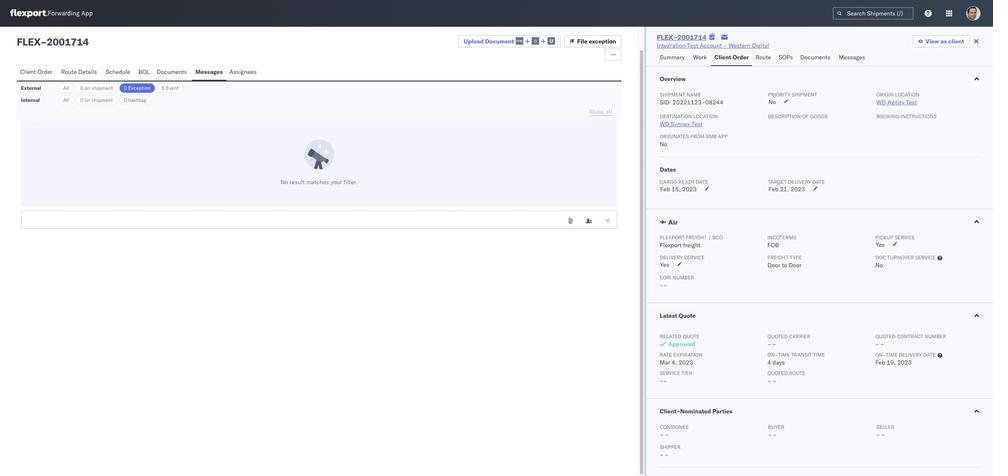 Task type: locate. For each thing, give the bounding box(es) containing it.
freight
[[768, 255, 789, 261]]

location for wd synnex test
[[693, 113, 718, 120]]

time up days
[[778, 352, 790, 358]]

location for wd agility test
[[895, 92, 920, 98]]

messages up overview button
[[839, 54, 865, 61]]

0 horizontal spatial time
[[778, 352, 790, 358]]

view as client button
[[913, 35, 970, 48]]

test up from
[[692, 120, 703, 128]]

0 vertical spatial app
[[81, 9, 93, 17]]

1 vertical spatial test
[[906, 99, 917, 106]]

0 horizontal spatial wd
[[660, 120, 669, 128]]

result
[[290, 179, 305, 186]]

on for 0 exception
[[85, 85, 90, 91]]

0 vertical spatial documents
[[800, 54, 830, 61]]

0 horizontal spatial messages
[[195, 68, 223, 76]]

1 horizontal spatial door
[[789, 262, 802, 269]]

delivery
[[660, 255, 683, 261]]

client order up external
[[20, 68, 52, 76]]

no down doc
[[875, 262, 883, 269]]

0 hashtag
[[124, 97, 146, 103]]

08244
[[705, 99, 723, 106]]

0 vertical spatial all button
[[59, 83, 74, 93]]

quoted inside quoted contract number - - rate expiration mar 4, 2023
[[875, 334, 896, 340]]

wd inside destination location wd synnex test
[[660, 120, 669, 128]]

0 horizontal spatial order
[[37, 68, 52, 76]]

0 vertical spatial messages
[[839, 54, 865, 61]]

1 vertical spatial delivery
[[899, 352, 922, 358]]

event
[[166, 85, 179, 91]]

0 vertical spatial all
[[63, 85, 69, 91]]

document
[[485, 37, 514, 45]]

0 horizontal spatial app
[[81, 9, 93, 17]]

0
[[80, 85, 83, 91], [124, 85, 127, 91], [80, 97, 83, 103], [124, 97, 127, 103]]

messages button up overview button
[[835, 50, 870, 66]]

app right forwarding
[[81, 9, 93, 17]]

flexport. image
[[10, 9, 48, 18]]

carrier
[[789, 334, 810, 340]]

wd down destination on the right top
[[660, 120, 669, 128]]

shipment for 0 hashtag
[[92, 97, 113, 103]]

0 vertical spatial route
[[756, 54, 771, 61]]

1 vertical spatial location
[[693, 113, 718, 120]]

location down 08244
[[693, 113, 718, 120]]

schedule
[[106, 68, 130, 76]]

wd inside origin location wd agility test
[[876, 99, 886, 106]]

1 vertical spatial on
[[85, 97, 90, 103]]

feb down target
[[768, 186, 778, 193]]

0 horizontal spatial 2001714
[[47, 36, 89, 48]]

on- up 4
[[768, 352, 778, 358]]

1 horizontal spatial feb
[[768, 186, 778, 193]]

no left "result"
[[281, 179, 288, 186]]

route for route details
[[61, 68, 77, 76]]

from
[[690, 133, 705, 140]]

feb
[[660, 186, 670, 193], [768, 186, 778, 193], [875, 359, 885, 367]]

your
[[331, 179, 342, 186]]

all button down route details button
[[59, 95, 74, 105]]

1 vertical spatial messages
[[195, 68, 223, 76]]

shipper
[[660, 445, 681, 451]]

rate
[[660, 352, 672, 358]]

app inside originates from smb app no
[[718, 133, 728, 140]]

flex - 2001714
[[17, 36, 89, 48]]

0 horizontal spatial date
[[696, 179, 708, 185]]

0 horizontal spatial documents
[[157, 68, 187, 76]]

2 flexport from the top
[[660, 242, 682, 249]]

1 horizontal spatial client
[[714, 54, 731, 61]]

1 horizontal spatial date
[[812, 179, 825, 185]]

1 vertical spatial all button
[[59, 95, 74, 105]]

app right smb
[[718, 133, 728, 140]]

0 vertical spatial 0 on shipment
[[80, 85, 113, 91]]

client order button
[[711, 50, 752, 66], [17, 64, 58, 81]]

0 horizontal spatial yes
[[660, 261, 669, 269]]

2 horizontal spatial time
[[886, 352, 898, 358]]

0 vertical spatial on
[[85, 85, 90, 91]]

freight left / at the right
[[686, 235, 707, 241]]

quote
[[679, 312, 696, 320]]

1 horizontal spatial location
[[895, 92, 920, 98]]

doc
[[875, 255, 886, 261]]

all for internal
[[63, 97, 69, 103]]

door
[[768, 262, 780, 269], [789, 262, 802, 269]]

as
[[941, 38, 947, 45]]

5
[[162, 85, 165, 91]]

1 time from the left
[[778, 352, 790, 358]]

route down the digital
[[756, 54, 771, 61]]

0 horizontal spatial client
[[20, 68, 36, 76]]

route
[[789, 371, 805, 377]]

2001714 down forwarding app
[[47, 36, 89, 48]]

1 horizontal spatial time
[[813, 352, 825, 358]]

0 horizontal spatial door
[[768, 262, 780, 269]]

0 horizontal spatial route
[[61, 68, 77, 76]]

yes down the "pickup"
[[876, 241, 885, 249]]

1 horizontal spatial documents
[[800, 54, 830, 61]]

0 vertical spatial delivery
[[788, 179, 811, 185]]

0 horizontal spatial location
[[693, 113, 718, 120]]

delivery down contract
[[899, 352, 922, 358]]

-
[[41, 36, 47, 48], [723, 42, 727, 49], [660, 282, 663, 289], [663, 282, 667, 289], [768, 341, 771, 348], [773, 341, 776, 348], [875, 341, 879, 348], [880, 341, 884, 348], [660, 378, 663, 385], [663, 378, 667, 385], [768, 378, 771, 385], [773, 378, 776, 385], [660, 432, 663, 439], [665, 432, 669, 439], [768, 432, 772, 439], [773, 432, 777, 439], [876, 432, 880, 439], [882, 432, 885, 439], [660, 452, 663, 459], [665, 452, 669, 459]]

freight
[[686, 235, 707, 241], [683, 242, 701, 249]]

test up the "booking instructions"
[[906, 99, 917, 106]]

2023 for feb 15, 2023
[[682, 186, 697, 193]]

messages button left assignees on the left top of the page
[[192, 64, 226, 81]]

test inside destination location wd synnex test
[[692, 120, 703, 128]]

shipment for 0 exception
[[92, 85, 113, 91]]

0 on shipment
[[80, 85, 113, 91], [80, 97, 113, 103]]

0 vertical spatial flexport
[[660, 235, 684, 241]]

location up "wd agility test" link
[[895, 92, 920, 98]]

1 vertical spatial documents
[[157, 68, 187, 76]]

buyer
[[768, 425, 784, 431]]

tier
[[681, 371, 692, 377]]

date
[[696, 179, 708, 185], [812, 179, 825, 185], [923, 352, 936, 358]]

number
[[673, 275, 694, 281]]

yes for delivery
[[660, 261, 669, 269]]

flexport down air at the right top of page
[[660, 235, 684, 241]]

client up external
[[20, 68, 36, 76]]

client-nominated parties
[[660, 408, 733, 416]]

0 vertical spatial wd
[[876, 99, 886, 106]]

2 vertical spatial test
[[692, 120, 703, 128]]

1 vertical spatial app
[[718, 133, 728, 140]]

of
[[802, 113, 809, 120]]

date down number
[[923, 352, 936, 358]]

documents up overview button
[[800, 54, 830, 61]]

all down route details button
[[63, 97, 69, 103]]

1 horizontal spatial wd
[[876, 99, 886, 106]]

file exception button
[[564, 35, 622, 48], [564, 35, 622, 48]]

messages button
[[835, 50, 870, 66], [192, 64, 226, 81]]

0 horizontal spatial on-
[[768, 352, 778, 358]]

test inside origin location wd agility test
[[906, 99, 917, 106]]

1 horizontal spatial app
[[718, 133, 728, 140]]

client down integration test account - western digital link
[[714, 54, 731, 61]]

2001714 up account at the right top
[[677, 33, 706, 41]]

quoted left carrier
[[768, 334, 788, 340]]

1 horizontal spatial route
[[756, 54, 771, 61]]

number
[[925, 334, 946, 340]]

date for feb 15, 2023
[[696, 179, 708, 185]]

summary
[[660, 54, 685, 61]]

external
[[21, 85, 41, 91]]

documents up event
[[157, 68, 187, 76]]

2 all from the top
[[63, 97, 69, 103]]

0 vertical spatial client
[[714, 54, 731, 61]]

service up doc turnover service
[[895, 235, 915, 241]]

1 all button from the top
[[59, 83, 74, 93]]

2023 down expiration
[[679, 359, 693, 367]]

internal
[[21, 97, 40, 103]]

freight type door to door
[[768, 255, 802, 269]]

all button down route details
[[59, 83, 74, 93]]

1 horizontal spatial client order
[[714, 54, 749, 61]]

1 horizontal spatial delivery
[[899, 352, 922, 358]]

expiration
[[673, 352, 702, 358]]

route details
[[61, 68, 97, 76]]

documents button up overview button
[[797, 50, 835, 66]]

no
[[768, 98, 776, 106], [660, 141, 667, 148], [281, 179, 288, 186], [875, 262, 883, 269]]

bol
[[138, 68, 150, 76]]

service for pickup service
[[895, 235, 915, 241]]

time right the 'transit'
[[813, 352, 825, 358]]

feb left 19,
[[875, 359, 885, 367]]

messages left assignees on the left top of the page
[[195, 68, 223, 76]]

on- inside on-time transit time 4 days
[[768, 352, 778, 358]]

date right ready
[[696, 179, 708, 185]]

None text field
[[21, 211, 618, 229]]

2 on- from the left
[[875, 352, 886, 358]]

1 vertical spatial wd
[[660, 120, 669, 128]]

doc turnover service
[[875, 255, 936, 261]]

1 horizontal spatial order
[[733, 54, 749, 61]]

location inside origin location wd agility test
[[895, 92, 920, 98]]

flexport up 'delivery'
[[660, 242, 682, 249]]

wd for wd synnex test
[[660, 120, 669, 128]]

forwarding app
[[48, 9, 93, 17]]

door down freight
[[768, 262, 780, 269]]

route left details
[[61, 68, 77, 76]]

assignees button
[[226, 64, 261, 81]]

client order down western
[[714, 54, 749, 61]]

1 horizontal spatial on-
[[875, 352, 886, 358]]

quoted route - -
[[768, 371, 805, 385]]

quoted inside quoted carrier - -
[[768, 334, 788, 340]]

date for feb 21, 2023
[[812, 179, 825, 185]]

0 horizontal spatial client order
[[20, 68, 52, 76]]

1 horizontal spatial yes
[[876, 241, 885, 249]]

0 horizontal spatial messages button
[[192, 64, 226, 81]]

documents for "documents" button to the left
[[157, 68, 187, 76]]

shipment
[[660, 92, 685, 98]]

1 vertical spatial 0 on shipment
[[80, 97, 113, 103]]

integration test account - western digital link
[[657, 41, 769, 50]]

freight up the delivery service
[[683, 242, 701, 249]]

yes down 'delivery'
[[660, 261, 669, 269]]

order up external
[[37, 68, 52, 76]]

1 vertical spatial route
[[61, 68, 77, 76]]

incoterms
[[768, 235, 796, 241]]

wd down origin at top
[[876, 99, 886, 106]]

feb down cargo
[[660, 186, 670, 193]]

delivery up feb 21, 2023
[[788, 179, 811, 185]]

0 horizontal spatial feb
[[660, 186, 670, 193]]

2023 down target delivery date
[[791, 186, 805, 193]]

client order button up external
[[17, 64, 58, 81]]

messages for messages button to the left
[[195, 68, 223, 76]]

location
[[895, 92, 920, 98], [693, 113, 718, 120]]

1 vertical spatial all
[[63, 97, 69, 103]]

flexport
[[660, 235, 684, 241], [660, 242, 682, 249]]

service down flexport freight / bco flexport freight
[[684, 255, 705, 261]]

2 time from the left
[[813, 352, 825, 358]]

1 horizontal spatial 2001714
[[677, 33, 706, 41]]

1 vertical spatial yes
[[660, 261, 669, 269]]

consignee
[[660, 425, 689, 431]]

1 on- from the left
[[768, 352, 778, 358]]

time up 19,
[[886, 352, 898, 358]]

overview button
[[646, 67, 993, 92]]

on- up feb 19, 2023
[[875, 352, 886, 358]]

quoted down days
[[768, 371, 788, 377]]

on-time delivery date
[[875, 352, 936, 358]]

2 on from the top
[[85, 97, 90, 103]]

test up work
[[687, 42, 698, 49]]

2001714
[[677, 33, 706, 41], [47, 36, 89, 48]]

order down western
[[733, 54, 749, 61]]

0 horizontal spatial client order button
[[17, 64, 58, 81]]

time for on-time transit time 4 days
[[778, 352, 790, 358]]

eori number --
[[660, 275, 694, 289]]

door down type
[[789, 262, 802, 269]]

wd
[[876, 99, 886, 106], [660, 120, 669, 128]]

all down route details
[[63, 85, 69, 91]]

2 0 on shipment from the top
[[80, 97, 113, 103]]

goods
[[810, 113, 828, 120]]

seller
[[876, 425, 894, 431]]

1 all from the top
[[63, 85, 69, 91]]

flexport freight / bco flexport freight
[[660, 235, 723, 249]]

2 all button from the top
[[59, 95, 74, 105]]

bol button
[[135, 64, 153, 81]]

0 vertical spatial location
[[895, 92, 920, 98]]

shipment name sid: 20221123-08244
[[660, 92, 723, 106]]

1 flexport from the top
[[660, 235, 684, 241]]

route inside button
[[756, 54, 771, 61]]

19,
[[887, 359, 896, 367]]

1 on from the top
[[85, 85, 90, 91]]

route button
[[752, 50, 775, 66]]

2023 down on-time delivery date
[[897, 359, 912, 367]]

5 event
[[162, 85, 179, 91]]

exception
[[589, 38, 616, 45]]

1 vertical spatial order
[[37, 68, 52, 76]]

0 horizontal spatial delivery
[[788, 179, 811, 185]]

2023 down ready
[[682, 186, 697, 193]]

location inside destination location wd synnex test
[[693, 113, 718, 120]]

no down the originates
[[660, 141, 667, 148]]

quoted left contract
[[875, 334, 896, 340]]

test
[[687, 42, 698, 49], [906, 99, 917, 106], [692, 120, 703, 128]]

quoted for quoted contract number - - rate expiration mar 4, 2023
[[875, 334, 896, 340]]

documents button up event
[[153, 64, 192, 81]]

1 horizontal spatial messages
[[839, 54, 865, 61]]

details
[[78, 68, 97, 76]]

1 0 on shipment from the top
[[80, 85, 113, 91]]

quoted inside "quoted route - -"
[[768, 371, 788, 377]]

0 vertical spatial yes
[[876, 241, 885, 249]]

no down priority
[[768, 98, 776, 106]]

2 horizontal spatial feb
[[875, 359, 885, 367]]

route inside button
[[61, 68, 77, 76]]

date up "air" button
[[812, 179, 825, 185]]

1 vertical spatial flexport
[[660, 242, 682, 249]]

Search Shipments (/) text field
[[833, 7, 914, 20]]

3 time from the left
[[886, 352, 898, 358]]

client order button down western
[[711, 50, 752, 66]]



Task type: describe. For each thing, give the bounding box(es) containing it.
incoterms fob
[[768, 235, 796, 249]]

route details button
[[58, 64, 102, 81]]

service right turnover
[[915, 255, 936, 261]]

to
[[782, 262, 787, 269]]

description
[[768, 113, 801, 120]]

1 door from the left
[[768, 262, 780, 269]]

ready
[[678, 179, 695, 185]]

seller - -
[[876, 425, 894, 439]]

1 vertical spatial client order
[[20, 68, 52, 76]]

flex
[[17, 36, 41, 48]]

client-
[[660, 408, 680, 416]]

booking instructions
[[876, 113, 937, 120]]

messages for messages button to the right
[[839, 54, 865, 61]]

all button for internal
[[59, 95, 74, 105]]

quoted for quoted carrier - -
[[768, 334, 788, 340]]

agility
[[887, 99, 904, 106]]

originates from smb app no
[[660, 133, 728, 148]]

feb 15, 2023
[[660, 186, 697, 193]]

on for 0 hashtag
[[85, 97, 90, 103]]

service for delivery service
[[684, 255, 705, 261]]

type
[[790, 255, 802, 261]]

flex-2001714 link
[[657, 33, 706, 41]]

2023 for feb 19, 2023
[[897, 359, 912, 367]]

1 horizontal spatial documents button
[[797, 50, 835, 66]]

on- for on-time transit time 4 days
[[768, 352, 778, 358]]

filter.
[[344, 179, 358, 186]]

exception
[[128, 85, 151, 91]]

forwarding app link
[[10, 9, 93, 18]]

service tier --
[[660, 371, 692, 385]]

integration
[[657, 42, 686, 49]]

2023 for feb 21, 2023
[[791, 186, 805, 193]]

documents for rightmost "documents" button
[[800, 54, 830, 61]]

21,
[[780, 186, 789, 193]]

wd agility test link
[[876, 99, 917, 106]]

origin location wd agility test
[[876, 92, 920, 106]]

hashtag
[[128, 97, 146, 103]]

wd synnex test link
[[660, 120, 703, 128]]

0 on shipment for 0 hashtag
[[80, 97, 113, 103]]

view as client
[[926, 38, 964, 45]]

test for wd agility test
[[906, 99, 917, 106]]

0 vertical spatial client order
[[714, 54, 749, 61]]

summary button
[[656, 50, 690, 66]]

0 vertical spatial test
[[687, 42, 698, 49]]

feb for feb 15, 2023
[[660, 186, 670, 193]]

dates
[[660, 166, 676, 174]]

1 horizontal spatial client order button
[[711, 50, 752, 66]]

time for on-time delivery date
[[886, 352, 898, 358]]

turnover
[[887, 255, 914, 261]]

overview
[[660, 75, 686, 83]]

0 exception
[[124, 85, 151, 91]]

schedule button
[[102, 64, 135, 81]]

days
[[773, 359, 785, 367]]

mar
[[660, 359, 670, 367]]

target
[[768, 179, 787, 185]]

on- for on-time delivery date
[[875, 352, 886, 358]]

no result matches your filter.
[[281, 179, 358, 186]]

upload document
[[464, 37, 514, 45]]

feb 19, 2023
[[875, 359, 912, 367]]

delivery service
[[660, 255, 705, 261]]

all for external
[[63, 85, 69, 91]]

pickup
[[875, 235, 893, 241]]

target delivery date
[[768, 179, 825, 185]]

on-time transit time 4 days
[[768, 352, 825, 367]]

priority shipment
[[768, 92, 817, 98]]

file
[[577, 38, 587, 45]]

0 vertical spatial freight
[[686, 235, 707, 241]]

integration test account - western digital
[[657, 42, 769, 49]]

file exception
[[577, 38, 616, 45]]

1 horizontal spatial messages button
[[835, 50, 870, 66]]

shipper - -
[[660, 445, 681, 459]]

no inside originates from smb app no
[[660, 141, 667, 148]]

15,
[[672, 186, 681, 193]]

1 vertical spatial freight
[[683, 242, 701, 249]]

work button
[[690, 50, 711, 66]]

cargo ready date
[[660, 179, 708, 185]]

0 on shipment for 0 exception
[[80, 85, 113, 91]]

approved
[[668, 341, 695, 348]]

air button
[[646, 210, 993, 235]]

feb for feb 19, 2023
[[875, 359, 885, 367]]

related
[[660, 334, 682, 340]]

consignee - -
[[660, 425, 689, 439]]

0 horizontal spatial documents button
[[153, 64, 192, 81]]

wd for wd agility test
[[876, 99, 886, 106]]

assignees
[[229, 68, 257, 76]]

destination location wd synnex test
[[660, 113, 718, 128]]

quote
[[683, 334, 699, 340]]

2 door from the left
[[789, 262, 802, 269]]

work
[[693, 54, 707, 61]]

yes for pickup
[[876, 241, 885, 249]]

latest quote button
[[646, 304, 993, 329]]

4,
[[672, 359, 677, 367]]

test for wd synnex test
[[692, 120, 703, 128]]

matches
[[306, 179, 329, 186]]

booking
[[876, 113, 899, 120]]

route for route
[[756, 54, 771, 61]]

1 vertical spatial client
[[20, 68, 36, 76]]

parties
[[713, 408, 733, 416]]

service
[[660, 371, 680, 377]]

2 horizontal spatial date
[[923, 352, 936, 358]]

account
[[700, 42, 722, 49]]

destination
[[660, 113, 692, 120]]

client-nominated parties button
[[646, 399, 993, 425]]

quoted contract number - - rate expiration mar 4, 2023
[[660, 334, 946, 367]]

nominated
[[680, 408, 711, 416]]

eori
[[660, 275, 671, 281]]

20221123-
[[673, 99, 705, 106]]

quoted for quoted route - -
[[768, 371, 788, 377]]

smb
[[706, 133, 717, 140]]

2023 inside quoted contract number - - rate expiration mar 4, 2023
[[679, 359, 693, 367]]

upload
[[464, 37, 484, 45]]

feb for feb 21, 2023
[[768, 186, 778, 193]]

description of goods
[[768, 113, 828, 120]]

buyer - -
[[768, 425, 784, 439]]

cargo
[[660, 179, 677, 185]]

bco
[[713, 235, 723, 241]]

client
[[948, 38, 964, 45]]

originates
[[660, 133, 689, 140]]

0 vertical spatial order
[[733, 54, 749, 61]]

all button for external
[[59, 83, 74, 93]]



Task type: vqa. For each thing, say whether or not it's contained in the screenshot.
Incoterms
yes



